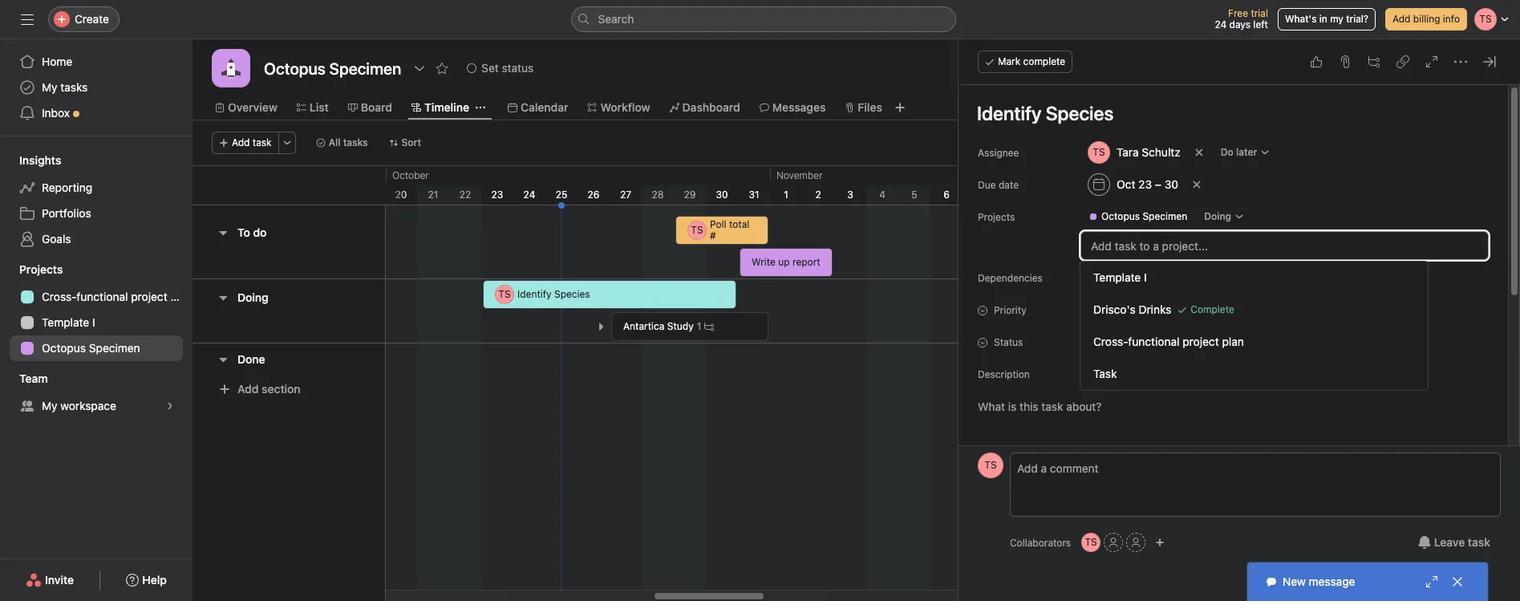 Task type: locate. For each thing, give the bounding box(es) containing it.
23
[[1139, 177, 1152, 191], [492, 189, 503, 201]]

my down team
[[42, 399, 57, 412]]

1 vertical spatial octopus specimen link
[[10, 335, 183, 361]]

my
[[42, 80, 57, 94], [42, 399, 57, 412]]

0 vertical spatial 1
[[784, 189, 789, 201]]

my for my workspace
[[42, 399, 57, 412]]

set status
[[482, 61, 534, 75]]

files link
[[845, 99, 883, 116]]

add billing info
[[1393, 13, 1461, 25]]

projects element
[[0, 255, 193, 364]]

add down the overview link
[[232, 136, 250, 148]]

main content containing tara schultz
[[961, 85, 1507, 601]]

more actions for this task image
[[1455, 55, 1468, 68]]

collapse task list for the section done image
[[217, 353, 230, 366]]

add subtask image
[[1368, 55, 1381, 68]]

rocket image
[[221, 59, 241, 78]]

ts
[[691, 224, 703, 236], [499, 288, 511, 300], [985, 459, 997, 471], [1085, 536, 1098, 548]]

task for add task
[[253, 136, 272, 148]]

1 horizontal spatial 23
[[1139, 177, 1152, 191]]

2 my from the top
[[42, 399, 57, 412]]

workspace
[[60, 399, 116, 412]]

attachments: add a file to this task, identify species image
[[1339, 55, 1352, 68]]

insights element
[[0, 146, 193, 255]]

doing button
[[1198, 205, 1252, 228]]

30 inside identify species dialog
[[1165, 177, 1179, 191]]

0 vertical spatial octopus specimen link
[[1083, 209, 1194, 225]]

1 horizontal spatial doing
[[1205, 210, 1232, 222]]

octopus specimen link
[[1083, 209, 1194, 225], [10, 335, 183, 361]]

doing down do
[[1205, 210, 1232, 222]]

show subtasks for task antartica study image
[[596, 322, 606, 331]]

0 horizontal spatial specimen
[[89, 341, 140, 355]]

more actions image
[[282, 138, 292, 148]]

0 horizontal spatial 23
[[492, 189, 503, 201]]

invite
[[45, 573, 74, 587]]

Add task to a project... text field
[[1081, 231, 1489, 260]]

projects
[[978, 211, 1015, 223], [19, 262, 63, 276]]

octopus specimen down 'oct 23 – 30'
[[1102, 210, 1188, 222]]

cross-
[[42, 290, 77, 303]]

what's in my trial?
[[1286, 13, 1369, 25]]

4
[[880, 189, 886, 201]]

goals link
[[10, 226, 183, 252]]

doing right collapse task list for the section doing icon
[[238, 291, 269, 304]]

tasks inside 'all tasks' dropdown button
[[343, 136, 368, 148]]

1 horizontal spatial ts button
[[1082, 533, 1101, 552]]

my for my tasks
[[42, 80, 57, 94]]

tasks for my tasks
[[60, 80, 88, 94]]

23 inside identify species dialog
[[1139, 177, 1152, 191]]

tasks down home
[[60, 80, 88, 94]]

octopus specimen link down i
[[10, 335, 183, 361]]

1 vertical spatial octopus specimen
[[42, 341, 140, 355]]

mark complete
[[998, 55, 1066, 67]]

add left dependencies
[[1088, 271, 1107, 283]]

files
[[858, 100, 883, 114]]

0 vertical spatial specimen
[[1143, 210, 1188, 222]]

1 horizontal spatial tasks
[[343, 136, 368, 148]]

octopus specimen inside identify species dialog
[[1102, 210, 1188, 222]]

0 vertical spatial 24
[[1215, 18, 1227, 30]]

leave task
[[1435, 535, 1491, 549]]

24 inside free trial 24 days left
[[1215, 18, 1227, 30]]

1 vertical spatial specimen
[[89, 341, 140, 355]]

add for add dependencies
[[1088, 271, 1107, 283]]

my inside my workspace link
[[42, 399, 57, 412]]

0 vertical spatial projects
[[978, 211, 1015, 223]]

octopus specimen down i
[[42, 341, 140, 355]]

my inside my tasks link
[[42, 80, 57, 94]]

add inside "add task" button
[[232, 136, 250, 148]]

0 horizontal spatial tasks
[[60, 80, 88, 94]]

20
[[395, 189, 407, 201]]

insights
[[19, 153, 61, 167]]

1 horizontal spatial 24
[[1215, 18, 1227, 30]]

leave
[[1435, 535, 1466, 549]]

main content
[[961, 85, 1507, 601]]

set
[[482, 61, 499, 75]]

1 left leftcount icon
[[697, 320, 702, 332]]

1 vertical spatial my
[[42, 399, 57, 412]]

due date
[[978, 179, 1019, 191]]

board
[[361, 100, 392, 114]]

tab actions image
[[476, 103, 485, 112]]

None text field
[[260, 54, 405, 83]]

projects down due date
[[978, 211, 1015, 223]]

specimen down –
[[1143, 210, 1188, 222]]

0 horizontal spatial 30
[[716, 189, 728, 201]]

task left more actions icon
[[253, 136, 272, 148]]

tara schultz button
[[1081, 138, 1188, 167]]

octopus down the oct
[[1102, 210, 1140, 222]]

1 horizontal spatial 30
[[1165, 177, 1179, 191]]

0 likes. click to like this task image
[[1310, 55, 1323, 68]]

0 vertical spatial octopus
[[1102, 210, 1140, 222]]

28
[[652, 189, 664, 201]]

octopus down the template
[[42, 341, 86, 355]]

specimen down 'template i' link
[[89, 341, 140, 355]]

0 vertical spatial task
[[253, 136, 272, 148]]

0 vertical spatial octopus specimen
[[1102, 210, 1188, 222]]

task inside identify species dialog
[[1468, 535, 1491, 549]]

specimen inside main content
[[1143, 210, 1188, 222]]

1 vertical spatial ts button
[[1082, 533, 1101, 552]]

task right leave at the bottom of the page
[[1468, 535, 1491, 549]]

octopus specimen link down 'oct 23 – 30'
[[1083, 209, 1194, 225]]

22
[[460, 189, 471, 201]]

study
[[668, 320, 694, 332]]

what's in my trial? button
[[1278, 8, 1376, 30]]

1 horizontal spatial projects
[[978, 211, 1015, 223]]

30 up poll
[[716, 189, 728, 201]]

doing
[[1205, 210, 1232, 222], [238, 291, 269, 304]]

23 right 22 at the top left
[[492, 189, 503, 201]]

add down done button
[[238, 382, 259, 396]]

date
[[999, 179, 1019, 191]]

close image
[[1452, 575, 1465, 588]]

projects up cross-
[[19, 262, 63, 276]]

24 left 25
[[524, 189, 536, 201]]

left
[[1254, 18, 1269, 30]]

messages link
[[760, 99, 826, 116]]

tara
[[1117, 145, 1139, 159]]

1 horizontal spatial octopus specimen
[[1102, 210, 1188, 222]]

doing inside popup button
[[1205, 210, 1232, 222]]

–
[[1156, 177, 1162, 191]]

expand new message image
[[1426, 575, 1439, 588]]

tasks for all tasks
[[343, 136, 368, 148]]

inbox
[[42, 106, 70, 120]]

1
[[784, 189, 789, 201], [697, 320, 702, 332]]

later
[[1237, 146, 1258, 158]]

do
[[1221, 146, 1234, 158]]

project
[[131, 290, 167, 303]]

23 left –
[[1139, 177, 1152, 191]]

1 vertical spatial 24
[[524, 189, 536, 201]]

october
[[392, 169, 429, 181]]

add inside add billing info button
[[1393, 13, 1411, 25]]

add inside button
[[238, 382, 259, 396]]

my workspace link
[[10, 393, 183, 419]]

add dependencies button
[[1081, 266, 1182, 289]]

6
[[944, 189, 950, 201]]

1 vertical spatial octopus
[[42, 341, 86, 355]]

0 horizontal spatial octopus specimen link
[[10, 335, 183, 361]]

1 vertical spatial task
[[1468, 535, 1491, 549]]

0 vertical spatial tasks
[[60, 80, 88, 94]]

search button
[[571, 6, 956, 32]]

identify species dialog
[[959, 39, 1521, 601]]

1 horizontal spatial specimen
[[1143, 210, 1188, 222]]

1 horizontal spatial task
[[1468, 535, 1491, 549]]

1 horizontal spatial octopus specimen link
[[1083, 209, 1194, 225]]

full screen image
[[1426, 55, 1439, 68]]

tasks right all
[[343, 136, 368, 148]]

projects button
[[0, 262, 63, 278]]

add left billing
[[1393, 13, 1411, 25]]

0 horizontal spatial projects
[[19, 262, 63, 276]]

0 vertical spatial my
[[42, 80, 57, 94]]

collaborators
[[1010, 536, 1071, 549]]

30 right –
[[1165, 177, 1179, 191]]

i
[[92, 315, 95, 329]]

21
[[428, 189, 438, 201]]

oct 23 – 30
[[1117, 177, 1179, 191]]

show options image
[[413, 62, 426, 75]]

1 my from the top
[[42, 80, 57, 94]]

0 horizontal spatial task
[[253, 136, 272, 148]]

0 vertical spatial ts button
[[978, 453, 1004, 478]]

info
[[1444, 13, 1461, 25]]

1 vertical spatial projects
[[19, 262, 63, 276]]

1 vertical spatial tasks
[[343, 136, 368, 148]]

1 horizontal spatial 1
[[784, 189, 789, 201]]

complete
[[1024, 55, 1066, 67]]

my up inbox
[[42, 80, 57, 94]]

portfolios link
[[10, 201, 183, 226]]

0 horizontal spatial 24
[[524, 189, 536, 201]]

invite button
[[15, 566, 84, 595]]

0 vertical spatial doing
[[1205, 210, 1232, 222]]

1 vertical spatial doing
[[238, 291, 269, 304]]

tasks inside my tasks link
[[60, 80, 88, 94]]

list
[[310, 100, 329, 114]]

trial
[[1251, 7, 1269, 19]]

add inside add dependencies button
[[1088, 271, 1107, 283]]

report
[[793, 256, 821, 268]]

what's
[[1286, 13, 1317, 25]]

close details image
[[1484, 55, 1497, 68]]

mark complete button
[[978, 51, 1073, 73]]

add dependencies
[[1088, 271, 1175, 283]]

1 vertical spatial 1
[[697, 320, 702, 332]]

24 left days
[[1215, 18, 1227, 30]]

teams element
[[0, 364, 193, 422]]

octopus inside projects element
[[42, 341, 86, 355]]

due
[[978, 179, 996, 191]]

poll total #
[[710, 218, 750, 242]]

all tasks
[[329, 136, 368, 148]]

1 horizontal spatial octopus
[[1102, 210, 1140, 222]]

new message
[[1283, 575, 1356, 588]]

2
[[816, 189, 821, 201]]

reporting link
[[10, 175, 183, 201]]

0 horizontal spatial doing
[[238, 291, 269, 304]]

0 horizontal spatial octopus
[[42, 341, 86, 355]]

1 down november
[[784, 189, 789, 201]]

trial?
[[1347, 13, 1369, 25]]

0 horizontal spatial octopus specimen
[[42, 341, 140, 355]]

dependencies
[[978, 272, 1043, 284]]



Task type: vqa. For each thing, say whether or not it's contained in the screenshot.
Marketing Link
no



Task type: describe. For each thing, give the bounding box(es) containing it.
cross-functional project plan link
[[10, 284, 192, 310]]

29
[[684, 189, 696, 201]]

reporting
[[42, 181, 92, 194]]

template i link
[[10, 310, 183, 335]]

help button
[[116, 566, 177, 595]]

poll
[[710, 218, 727, 230]]

do later
[[1221, 146, 1258, 158]]

31
[[749, 189, 760, 201]]

write
[[752, 256, 776, 268]]

add for add billing info
[[1393, 13, 1411, 25]]

do later button
[[1214, 141, 1278, 164]]

done button
[[238, 345, 265, 374]]

calendar link
[[508, 99, 569, 116]]

priority
[[994, 304, 1027, 316]]

board link
[[348, 99, 392, 116]]

oct
[[1117, 177, 1136, 191]]

add or remove collaborators image
[[1156, 538, 1165, 547]]

my workspace
[[42, 399, 116, 412]]

octopus specimen link inside main content
[[1083, 209, 1194, 225]]

timeline
[[425, 100, 469, 114]]

workflow link
[[588, 99, 651, 116]]

projects inside dropdown button
[[19, 262, 63, 276]]

template
[[42, 315, 89, 329]]

november 1
[[777, 169, 823, 201]]

identify species
[[518, 288, 590, 300]]

dashboard link
[[670, 99, 741, 116]]

add for add section
[[238, 382, 259, 396]]

search
[[598, 12, 634, 26]]

inbox link
[[10, 100, 183, 126]]

overview
[[228, 100, 278, 114]]

0 horizontal spatial 1
[[697, 320, 702, 332]]

remove assignee image
[[1195, 148, 1204, 157]]

0 horizontal spatial ts button
[[978, 453, 1004, 478]]

november
[[777, 169, 823, 181]]

total
[[729, 218, 750, 230]]

octopus inside identify species dialog
[[1102, 210, 1140, 222]]

calendar
[[521, 100, 569, 114]]

sort
[[402, 136, 421, 148]]

write up report
[[752, 256, 821, 268]]

add for add task
[[232, 136, 250, 148]]

up
[[779, 256, 790, 268]]

task for leave task
[[1468, 535, 1491, 549]]

plan
[[170, 290, 192, 303]]

overview link
[[215, 99, 278, 116]]

leftcount image
[[705, 322, 714, 331]]

antartica study
[[624, 320, 694, 332]]

set status button
[[460, 57, 541, 79]]

my
[[1331, 13, 1344, 25]]

see details, my workspace image
[[165, 401, 175, 411]]

1 inside november 1
[[784, 189, 789, 201]]

main content inside identify species dialog
[[961, 85, 1507, 601]]

timeline link
[[412, 99, 469, 116]]

add billing info button
[[1386, 8, 1468, 30]]

projects inside identify species dialog
[[978, 211, 1015, 223]]

cross-functional project plan
[[42, 290, 192, 303]]

doing button
[[238, 283, 269, 312]]

description
[[978, 368, 1030, 380]]

template i
[[42, 315, 95, 329]]

collapse task list for the section doing image
[[217, 291, 230, 304]]

clear due date image
[[1193, 180, 1202, 189]]

#
[[710, 230, 716, 242]]

add tab image
[[894, 101, 907, 114]]

specimen inside projects element
[[89, 341, 140, 355]]

free
[[1229, 7, 1249, 19]]

schultz
[[1142, 145, 1181, 159]]

portfolios
[[42, 206, 91, 220]]

add task button
[[212, 132, 279, 154]]

global element
[[0, 39, 193, 136]]

Task Name text field
[[967, 95, 1489, 132]]

antartica
[[624, 320, 665, 332]]

done
[[238, 352, 265, 366]]

27
[[620, 189, 632, 201]]

collapse task list for the section to do image
[[217, 226, 230, 239]]

status
[[502, 61, 534, 75]]

octopus specimen inside projects element
[[42, 341, 140, 355]]

days
[[1230, 18, 1251, 30]]

home link
[[10, 49, 183, 75]]

dependencies
[[1109, 271, 1175, 283]]

messages
[[773, 100, 826, 114]]

in
[[1320, 13, 1328, 25]]

sort button
[[382, 132, 429, 154]]

my tasks link
[[10, 75, 183, 100]]

do
[[253, 226, 267, 239]]

5
[[912, 189, 918, 201]]

hide sidebar image
[[21, 13, 34, 26]]

add to starred image
[[436, 62, 449, 75]]

list link
[[297, 99, 329, 116]]

species
[[555, 288, 590, 300]]

functional
[[77, 290, 128, 303]]

create button
[[48, 6, 120, 32]]

to do
[[238, 226, 267, 239]]

search list box
[[571, 6, 956, 32]]

mark
[[998, 55, 1021, 67]]

all tasks button
[[309, 132, 375, 154]]

my tasks
[[42, 80, 88, 94]]

create
[[75, 12, 109, 26]]

25
[[556, 189, 568, 201]]

copy task link image
[[1397, 55, 1410, 68]]

free trial 24 days left
[[1215, 7, 1269, 30]]

workflow
[[601, 100, 651, 114]]

identify
[[518, 288, 552, 300]]



